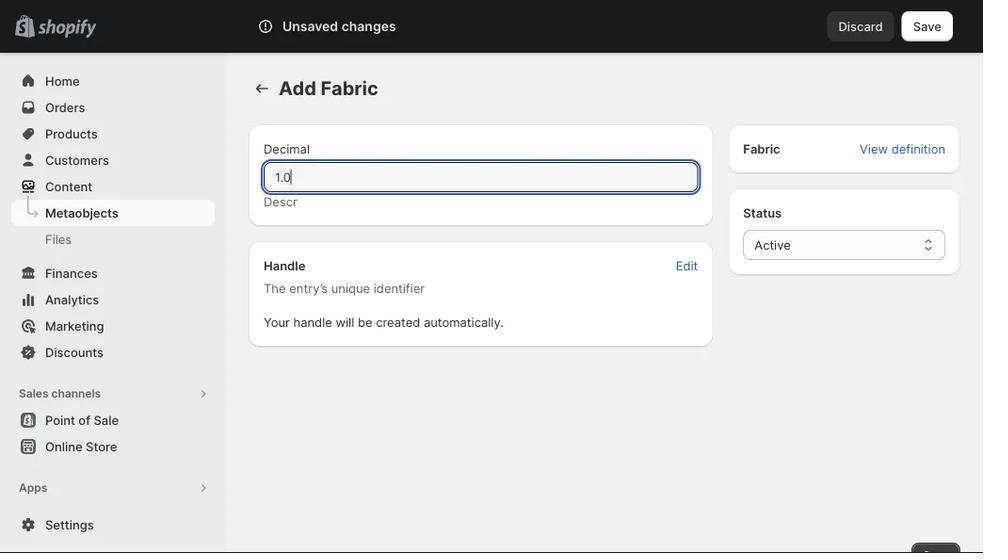 Task type: locate. For each thing, give the bounding box(es) containing it.
unsaved changes
[[283, 18, 396, 34]]

definition
[[892, 141, 946, 156]]

home
[[45, 74, 80, 88]]

0 horizontal spatial fabric
[[321, 77, 379, 100]]

point of sale button
[[0, 407, 226, 434]]

online store
[[45, 439, 117, 454]]

None text field
[[264, 162, 699, 192]]

point of sale
[[45, 413, 119, 427]]

channels
[[51, 387, 101, 401]]

online store button
[[0, 434, 226, 460]]

created
[[376, 315, 421, 329]]

0 vertical spatial fabric
[[321, 77, 379, 100]]

of
[[79, 413, 90, 427]]

files link
[[11, 226, 215, 253]]

store
[[86, 439, 117, 454]]

sales channels
[[19, 387, 101, 401]]

fabric right the add
[[321, 77, 379, 100]]

handle
[[264, 258, 306, 273]]

1 vertical spatial fabric
[[744, 141, 781, 156]]

fabric up status
[[744, 141, 781, 156]]

discounts link
[[11, 339, 215, 366]]

metaobjects
[[45, 205, 118, 220]]

active
[[755, 237, 791, 252]]

sales
[[19, 387, 49, 401]]

add
[[279, 77, 317, 100]]

entry's
[[290, 281, 328, 295]]

descr
[[264, 194, 298, 209]]

view definition
[[860, 141, 946, 156]]

orders
[[45, 100, 85, 115]]

fabric
[[321, 77, 379, 100], [744, 141, 781, 156]]

discard button
[[828, 11, 895, 41]]

discounts
[[45, 345, 104, 360]]

search button
[[226, 11, 773, 41]]

be
[[358, 315, 373, 329]]

content
[[45, 179, 93, 194]]

unsaved
[[283, 18, 339, 34]]

sales channels button
[[11, 381, 215, 407]]

your
[[264, 315, 290, 329]]

apps button
[[11, 475, 215, 501]]

settings link
[[11, 512, 215, 538]]

will
[[336, 315, 355, 329]]

online store link
[[11, 434, 215, 460]]

orders link
[[11, 94, 215, 121]]

save button
[[903, 11, 954, 41]]

sale
[[94, 413, 119, 427]]

point of sale link
[[11, 407, 215, 434]]

analytics
[[45, 292, 99, 307]]

your handle will be created automatically.
[[264, 315, 504, 329]]



Task type: vqa. For each thing, say whether or not it's contained in the screenshot.
Orders
yes



Task type: describe. For each thing, give the bounding box(es) containing it.
point
[[45, 413, 75, 427]]

products
[[45, 126, 98, 141]]

marketing link
[[11, 313, 215, 339]]

handle the entry's unique identifier
[[264, 258, 425, 295]]

search
[[257, 19, 297, 33]]

metaobjects link
[[11, 200, 215, 226]]

finances link
[[11, 260, 215, 286]]

save
[[914, 19, 942, 33]]

automatically.
[[424, 315, 504, 329]]

edit button
[[665, 253, 710, 279]]

products link
[[11, 121, 215, 147]]

online
[[45, 439, 83, 454]]

customers link
[[11, 147, 215, 173]]

analytics link
[[11, 286, 215, 313]]

apps
[[19, 481, 47, 495]]

files
[[45, 232, 72, 246]]

customers
[[45, 153, 109, 167]]

add fabric
[[279, 77, 379, 100]]

1 horizontal spatial fabric
[[744, 141, 781, 156]]

the
[[264, 281, 286, 295]]

changes
[[342, 18, 396, 34]]

settings
[[45, 517, 94, 532]]

shopify image
[[38, 19, 96, 38]]

handle
[[294, 315, 332, 329]]

status
[[744, 205, 782, 220]]

marketing
[[45, 319, 104, 333]]

edit
[[676, 258, 699, 273]]

identifier
[[374, 281, 425, 295]]

view
[[860, 141, 889, 156]]

home link
[[11, 68, 215, 94]]

view definition link
[[849, 136, 958, 162]]

decimal
[[264, 141, 310, 156]]

content link
[[11, 173, 215, 200]]

finances
[[45, 266, 98, 280]]

discard
[[839, 19, 884, 33]]

unique
[[332, 281, 370, 295]]



